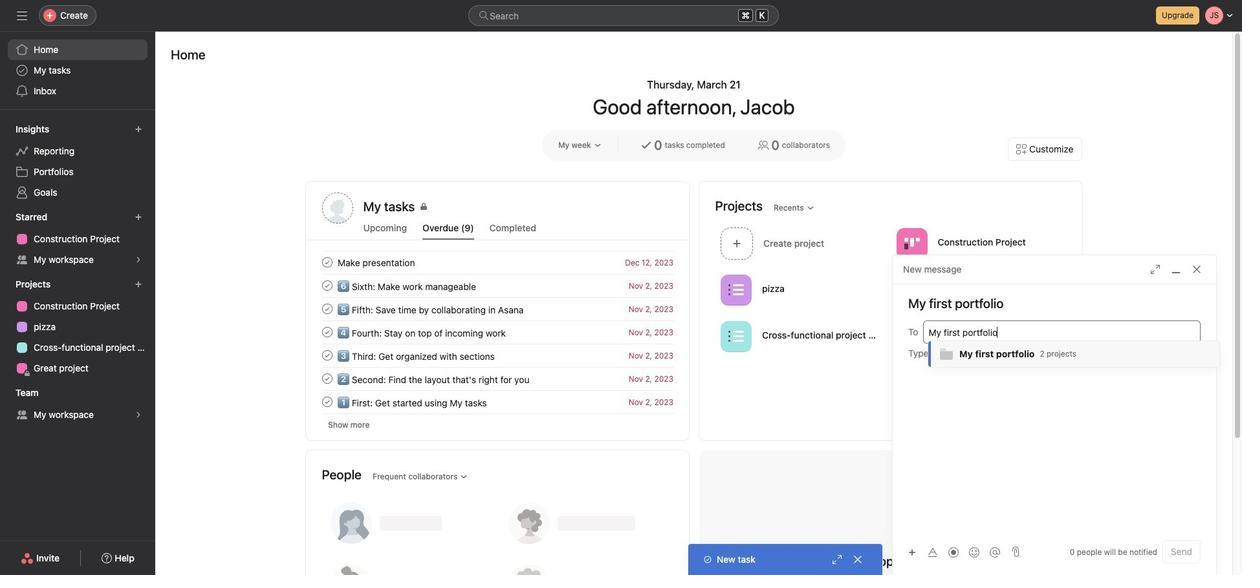 Task type: vqa. For each thing, say whether or not it's contained in the screenshot.
rocket icon
no



Task type: locate. For each thing, give the bounding box(es) containing it.
1 vertical spatial board image
[[904, 282, 919, 298]]

2 vertical spatial mark complete image
[[319, 325, 335, 340]]

list item
[[715, 224, 891, 263], [306, 251, 689, 274], [306, 274, 689, 298], [306, 298, 689, 321], [306, 321, 689, 344], [306, 344, 689, 367], [306, 367, 689, 391], [306, 391, 689, 414]]

None field
[[468, 5, 779, 26]]

hide sidebar image
[[17, 10, 27, 21]]

1 vertical spatial list image
[[728, 329, 744, 345]]

Mark complete checkbox
[[319, 255, 335, 270], [319, 301, 335, 317], [319, 325, 335, 340], [319, 371, 335, 387], [319, 395, 335, 410]]

5 mark complete checkbox from the top
[[319, 395, 335, 410]]

see details, my workspace image
[[135, 256, 142, 264]]

add profile photo image
[[322, 193, 353, 224]]

starred element
[[0, 206, 155, 273]]

2 board image from the top
[[904, 282, 919, 298]]

3 mark complete checkbox from the top
[[319, 325, 335, 340]]

insert an object image
[[908, 549, 916, 557]]

toolbar
[[903, 543, 1007, 562]]

option
[[928, 342, 1220, 367]]

1 list image from the top
[[728, 282, 744, 298]]

Type the name of a team, a project, or people text field
[[929, 325, 1194, 340]]

expand popout to full screen image
[[1150, 265, 1161, 275]]

1 vertical spatial mark complete image
[[319, 278, 335, 294]]

4 mark complete checkbox from the top
[[319, 371, 335, 387]]

mark complete image
[[319, 301, 335, 317], [319, 348, 335, 364], [319, 371, 335, 387], [319, 395, 335, 410]]

0 vertical spatial mark complete image
[[319, 255, 335, 270]]

0 vertical spatial board image
[[904, 236, 919, 251]]

Add subject text field
[[893, 295, 1216, 313]]

0 vertical spatial list image
[[728, 282, 744, 298]]

0 vertical spatial mark complete checkbox
[[319, 278, 335, 294]]

2 mark complete checkbox from the top
[[319, 301, 335, 317]]

projects element
[[0, 273, 155, 382]]

add items to starred image
[[135, 213, 142, 221]]

board image
[[904, 236, 919, 251], [904, 282, 919, 298]]

dialog
[[893, 256, 1216, 576]]

1 vertical spatial mark complete checkbox
[[319, 348, 335, 364]]

list image
[[728, 282, 744, 298], [728, 329, 744, 345]]

2 mark complete image from the top
[[319, 278, 335, 294]]

mark complete image
[[319, 255, 335, 270], [319, 278, 335, 294], [319, 325, 335, 340]]

1 mark complete image from the top
[[319, 255, 335, 270]]

Mark complete checkbox
[[319, 278, 335, 294], [319, 348, 335, 364]]



Task type: describe. For each thing, give the bounding box(es) containing it.
emoji image
[[969, 548, 980, 558]]

3 mark complete image from the top
[[319, 325, 335, 340]]

1 board image from the top
[[904, 236, 919, 251]]

new insights image
[[135, 126, 142, 133]]

1 mark complete image from the top
[[319, 301, 335, 317]]

2 list image from the top
[[728, 329, 744, 345]]

insights element
[[0, 118, 155, 206]]

close image
[[853, 555, 863, 565]]

new project or portfolio image
[[135, 281, 142, 289]]

Search tasks, projects, and more text field
[[468, 5, 779, 26]]

close image
[[1192, 265, 1202, 275]]

2 mark complete checkbox from the top
[[319, 348, 335, 364]]

teams element
[[0, 382, 155, 428]]

1 mark complete checkbox from the top
[[319, 278, 335, 294]]

at mention image
[[990, 548, 1000, 558]]

minimize image
[[1171, 265, 1181, 275]]

expand new task image
[[832, 555, 842, 565]]

global element
[[0, 32, 155, 109]]

record a video image
[[948, 548, 959, 558]]

see details, my workspace image
[[135, 411, 142, 419]]

4 mark complete image from the top
[[319, 395, 335, 410]]

2 mark complete image from the top
[[319, 348, 335, 364]]

formatting image
[[928, 548, 938, 558]]

1 mark complete checkbox from the top
[[319, 255, 335, 270]]

3 mark complete image from the top
[[319, 371, 335, 387]]



